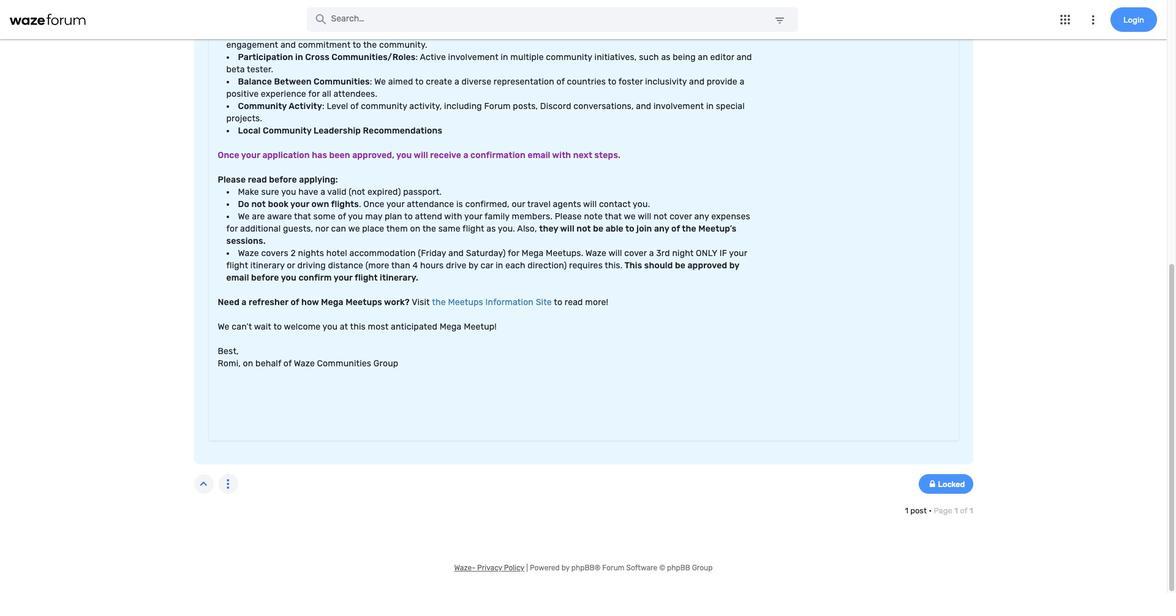 Task type: vqa. For each thing, say whether or not it's contained in the screenshot.
'itinerary'
yes



Task type: describe. For each thing, give the bounding box(es) containing it.
0 vertical spatial read
[[248, 175, 267, 185]]

an inside : attendance at previous local meetups was taken into account as an indicator of engagement and commitment to the community.
[[651, 28, 662, 38]]

can't
[[232, 322, 252, 332]]

is
[[456, 199, 463, 210]]

(friday
[[418, 248, 446, 259]]

you inside we are aware that some of you may plan to attend with your family members. please note that we will not cover any expenses for additional guests, nor can we place them on the same flight as you. also,
[[348, 212, 363, 222]]

a inside 'we have a limited number of slots available for each community, and they will be allocated based on specific criteria. key factors influencing the selection process include:'
[[554, 0, 559, 1]]

group inside best, romi, on behalf of waze communities group
[[374, 359, 399, 369]]

and inside ": active involvement in multiple community initiatives, such as being an editor and beta tester."
[[737, 52, 752, 63]]

have inside 'we have a limited number of slots available for each community, and they will be allocated based on specific criteria. key factors influencing the selection process include:'
[[532, 0, 551, 1]]

make sure you have a valid (not expired) passport. do not book your own flights . once your attendance is confirmed, our travel agents will contact you.
[[238, 187, 650, 210]]

only
[[696, 248, 718, 259]]

approved
[[688, 261, 728, 271]]

or
[[287, 261, 295, 271]]

taken
[[561, 28, 584, 38]]

tester.
[[247, 65, 273, 75]]

meetups up meetup!
[[448, 297, 483, 308]]

valid
[[327, 187, 347, 198]]

as inside : attendance at previous local meetups was taken into account as an indicator of engagement and commitment to the community.
[[640, 28, 649, 38]]

anticipated
[[391, 322, 438, 332]]

into
[[586, 28, 602, 38]]

your inside this should be approved by email before you confirm your flight itinerary.
[[334, 273, 353, 283]]

this
[[350, 322, 366, 332]]

representation
[[494, 77, 555, 87]]

your down local at top left
[[241, 150, 260, 161]]

expired)
[[368, 187, 401, 198]]

are
[[252, 212, 265, 222]]

them
[[386, 224, 408, 234]]

accommodation
[[350, 248, 416, 259]]

nor
[[315, 224, 329, 234]]

will inside 'we have a limited number of slots available for each community, and they will be allocated based on specific criteria. key factors influencing the selection process include:'
[[306, 3, 320, 14]]

: active involvement in multiple community initiatives, such as being an editor and beta tester.
[[226, 52, 752, 75]]

a inside make sure you have a valid (not expired) passport. do not book your own flights . once your attendance is confirmed, our travel agents will contact you.
[[321, 187, 325, 198]]

this
[[625, 261, 642, 271]]

you inside this should be approved by email before you confirm your flight itinerary.
[[281, 273, 297, 283]]

projects.
[[226, 114, 262, 124]]

recommendations
[[363, 126, 442, 136]]

editor
[[711, 52, 735, 63]]

1 horizontal spatial forum
[[603, 564, 625, 573]]

as inside we are aware that some of you may plan to attend with your family members. please note that we will not cover any expenses for additional guests, nor can we place them on the same flight as you. also,
[[487, 224, 496, 234]]

application
[[263, 150, 310, 161]]

our
[[512, 199, 525, 210]]

limited
[[561, 0, 589, 1]]

communities inside best, romi, on behalf of waze communities group
[[317, 359, 371, 369]]

between
[[274, 77, 312, 87]]

2 that from the left
[[605, 212, 622, 222]]

not inside make sure you have a valid (not expired) passport. do not book your own flights . once your attendance is confirmed, our travel agents will contact you.
[[252, 199, 266, 210]]

a inside waze covers 2 nights hotel accommodation (friday and saturday) for mega meetups. waze will cover a 3rd night only if your flight itinerary or driving distance (more than 4 hours drive by car in each direction) requires this.
[[649, 248, 654, 259]]

0 vertical spatial communities
[[314, 77, 370, 87]]

receive
[[430, 150, 462, 161]]

2 1 from the left
[[955, 506, 958, 516]]

0 vertical spatial before
[[269, 175, 297, 185]]

most
[[368, 322, 389, 332]]

meetups up this at the left of page
[[346, 297, 382, 308]]

0 vertical spatial email
[[528, 150, 551, 161]]

we can't wait to welcome you at this most anticipated mega meetup!
[[218, 322, 497, 332]]

multiple
[[511, 52, 544, 63]]

: level of community activity, including forum posts, discord conversations, and involvement in special projects.
[[226, 101, 745, 124]]

an inside ": active involvement in multiple community initiatives, such as being an editor and beta tester."
[[698, 52, 708, 63]]

3rd
[[656, 248, 670, 259]]

will inside make sure you have a valid (not expired) passport. do not book your own flights . once your attendance is confirmed, our travel agents will contact you.
[[583, 199, 597, 210]]

in inside ": level of community activity, including forum posts, discord conversations, and involvement in special projects."
[[706, 101, 714, 112]]

not inside they will not be able to join any of the meetup's sessions.
[[577, 224, 591, 234]]

to inside we are aware that some of you may plan to attend with your family members. please note that we will not cover any expenses for additional guests, nor can we place them on the same flight as you. also,
[[404, 212, 413, 222]]

distance
[[328, 261, 363, 271]]

more!
[[585, 297, 609, 308]]

1 that from the left
[[294, 212, 311, 222]]

in left previous
[[295, 28, 303, 38]]

of right page
[[960, 506, 968, 516]]

influencing
[[530, 3, 576, 14]]

slots
[[635, 0, 655, 1]]

they inside 'we have a limited number of slots available for each community, and they will be allocated based on specific criteria. key factors influencing the selection process include:'
[[286, 3, 304, 14]]

aimed
[[388, 77, 413, 87]]

in inside ": active involvement in multiple community initiatives, such as being an editor and beta tester."
[[501, 52, 508, 63]]

to right site
[[554, 297, 563, 308]]

being
[[673, 52, 696, 63]]

1 vertical spatial group
[[692, 564, 713, 573]]

0 horizontal spatial waze
[[238, 248, 259, 259]]

the meetups information site link
[[432, 297, 552, 309]]

meetups.
[[546, 248, 584, 259]]

4
[[413, 261, 418, 271]]

of inside best, romi, on behalf of waze communities group
[[284, 359, 292, 369]]

this should be approved by email before you confirm your flight itinerary.
[[226, 261, 740, 283]]

involvement inside ": active involvement in multiple community initiatives, such as being an editor and beta tester."
[[448, 52, 499, 63]]

community.
[[379, 40, 428, 50]]

you right welcome
[[323, 322, 338, 332]]

conversations,
[[574, 101, 634, 112]]

how
[[301, 297, 319, 308]]

you down recommendations
[[396, 150, 412, 161]]

a right the need
[[242, 297, 247, 308]]

not inside we are aware that some of you may plan to attend with your family members. please note that we will not cover any expenses for additional guests, nor can we place them on the same flight as you. also,
[[654, 212, 668, 222]]

(not
[[349, 187, 365, 198]]

balance
[[238, 77, 272, 87]]

flight inside waze covers 2 nights hotel accommodation (friday and saturday) for mega meetups. waze will cover a 3rd night only if your flight itinerary or driving distance (more than 4 hours drive by car in each direction) requires this.
[[226, 261, 248, 271]]

itinerary.
[[380, 273, 418, 283]]

we for that
[[238, 212, 250, 222]]

of inside we are aware that some of you may plan to attend with your family members. please note that we will not cover any expenses for additional guests, nor can we place them on the same flight as you. also,
[[338, 212, 346, 222]]

family
[[485, 212, 510, 222]]

confirmed,
[[465, 199, 510, 210]]

3 1 from the left
[[970, 506, 973, 516]]

1 vertical spatial community
[[263, 126, 312, 136]]

in inside waze covers 2 nights hotel accommodation (friday and saturday) for mega meetups. waze will cover a 3rd night only if your flight itinerary or driving distance (more than 4 hours drive by car in each direction) requires this.
[[496, 261, 503, 271]]

diverse
[[462, 77, 492, 87]]

1 horizontal spatial by
[[562, 564, 570, 573]]

as inside ": active involvement in multiple community initiatives, such as being an editor and beta tester."
[[661, 52, 671, 63]]

experience
[[261, 89, 306, 100]]

hours
[[420, 261, 444, 271]]

©
[[659, 564, 666, 573]]

contact
[[599, 199, 631, 210]]

mega for saturday)
[[522, 248, 544, 259]]

page
[[934, 506, 953, 516]]

same
[[439, 224, 461, 234]]

of left how
[[291, 297, 299, 308]]

0 horizontal spatial we
[[348, 224, 360, 234]]

passport.
[[403, 187, 442, 198]]

be inside 'we have a limited number of slots available for each community, and they will be allocated based on specific criteria. key factors influencing the selection process include:'
[[322, 3, 332, 14]]

welcome
[[284, 322, 321, 332]]

may
[[365, 212, 383, 222]]

with inside we are aware that some of you may plan to attend with your family members. please note that we will not cover any expenses for additional guests, nor can we place them on the same flight as you. also,
[[444, 212, 463, 222]]

community inside ": level of community activity, including forum posts, discord conversations, and involvement in special projects."
[[361, 101, 407, 112]]

activity,
[[410, 101, 442, 112]]

your inside we are aware that some of you may plan to attend with your family members. please note that we will not cover any expenses for additional guests, nor can we place them on the same flight as you. also,
[[464, 212, 483, 222]]

to right aimed
[[415, 77, 424, 87]]

mega for most
[[440, 322, 462, 332]]

beta
[[226, 65, 245, 75]]

|
[[526, 564, 528, 573]]

post
[[911, 506, 927, 516]]

process
[[634, 3, 666, 14]]

a right receive
[[464, 150, 469, 161]]

this.
[[605, 261, 623, 271]]

1 vertical spatial read
[[565, 297, 583, 308]]

for inside waze covers 2 nights hotel accommodation (friday and saturday) for mega meetups. waze will cover a 3rd night only if your flight itinerary or driving distance (more than 4 hours drive by car in each direction) requires this.
[[508, 248, 520, 259]]

: for community activity
[[322, 101, 325, 112]]

the inside 'we have a limited number of slots available for each community, and they will be allocated based on specific criteria. key factors influencing the selection process include:'
[[578, 3, 592, 14]]

we inside ': we aimed to create a diverse representation of countries to foster inclusivity and provide a positive experience for all attendees.'
[[374, 77, 386, 87]]

of inside they will not be able to join any of the meetup's sessions.
[[672, 224, 680, 234]]

agents
[[553, 199, 581, 210]]

been
[[329, 150, 350, 161]]

itinerary
[[250, 261, 285, 271]]

expenses
[[712, 212, 751, 222]]

please inside we are aware that some of you may plan to attend with your family members. please note that we will not cover any expenses for additional guests, nor can we place them on the same flight as you. also,
[[555, 212, 582, 222]]

have inside make sure you have a valid (not expired) passport. do not book your own flights . once your attendance is confirmed, our travel agents will contact you.
[[299, 187, 318, 198]]

•
[[929, 506, 932, 516]]

make
[[238, 187, 259, 198]]

: for participation in cross communities/roles
[[416, 52, 418, 63]]

once inside make sure you have a valid (not expired) passport. do not book your own flights . once your attendance is confirmed, our travel agents will contact you.
[[364, 199, 385, 210]]

discord
[[540, 101, 572, 112]]

plan
[[385, 212, 402, 222]]

0 vertical spatial please
[[218, 175, 246, 185]]

additional
[[240, 224, 281, 234]]

some
[[314, 212, 336, 222]]

the right visit
[[432, 297, 446, 308]]

than
[[391, 261, 411, 271]]

waze-
[[454, 564, 476, 573]]



Task type: locate. For each thing, give the bounding box(es) containing it.
by inside waze covers 2 nights hotel accommodation (friday and saturday) for mega meetups. waze will cover a 3rd night only if your flight itinerary or driving distance (more than 4 hours drive by car in each direction) requires this.
[[469, 261, 479, 271]]

main content containing we have a limited number of slots available for each community, and they will be allocated based on specific criteria. key factors influencing the selection process include:
[[194, 0, 973, 525]]

next
[[573, 150, 593, 161]]

waze- privacy policy | powered by phpbb® forum software © phpbb group
[[454, 564, 713, 573]]

2
[[291, 248, 296, 259]]

an down process
[[651, 28, 662, 38]]

confirm
[[299, 273, 332, 283]]

1 vertical spatial mega
[[321, 297, 344, 308]]

not up 3rd
[[654, 212, 668, 222]]

a right create
[[455, 77, 459, 87]]

1 horizontal spatial 1
[[955, 506, 958, 516]]

to inside they will not be able to join any of the meetup's sessions.
[[626, 224, 635, 234]]

0 horizontal spatial please
[[218, 175, 246, 185]]

1 horizontal spatial please
[[555, 212, 582, 222]]

community,
[[218, 3, 266, 14]]

we left can't
[[218, 322, 230, 332]]

best,
[[218, 346, 239, 357]]

on inside we are aware that some of you may plan to attend with your family members. please note that we will not cover any expenses for additional guests, nor can we place them on the same flight as you. also,
[[410, 224, 421, 234]]

read left more!
[[565, 297, 583, 308]]

available
[[657, 0, 693, 1]]

0 horizontal spatial each
[[506, 261, 526, 271]]

not
[[252, 199, 266, 210], [654, 212, 668, 222], [577, 224, 591, 234]]

2 horizontal spatial not
[[654, 212, 668, 222]]

all
[[322, 89, 331, 100]]

0 horizontal spatial they
[[286, 3, 304, 14]]

flights
[[331, 199, 359, 210]]

special
[[716, 101, 745, 112]]

2 horizontal spatial waze
[[586, 248, 607, 259]]

0 vertical spatial any
[[695, 212, 709, 222]]

and right community,
[[268, 3, 284, 14]]

any up meetup's
[[695, 212, 709, 222]]

to up communities/roles
[[353, 40, 361, 50]]

2 horizontal spatial by
[[730, 261, 740, 271]]

saturday)
[[466, 248, 506, 259]]

able
[[606, 224, 624, 234]]

1 vertical spatial as
[[661, 52, 671, 63]]

2 vertical spatial flight
[[355, 273, 378, 283]]

they down members. at the left top
[[539, 224, 558, 234]]

1 horizontal spatial community
[[546, 52, 593, 63]]

1 horizontal spatial email
[[528, 150, 551, 161]]

be inside they will not be able to join any of the meetup's sessions.
[[593, 224, 604, 234]]

they inside they will not be able to join any of the meetup's sessions.
[[539, 224, 558, 234]]

0 vertical spatial cover
[[670, 212, 692, 222]]

to inside : attendance at previous local meetups was taken into account as an indicator of engagement and commitment to the community.
[[353, 40, 361, 50]]

refresher
[[249, 297, 289, 308]]

1 horizontal spatial as
[[640, 28, 649, 38]]

1 vertical spatial flight
[[226, 261, 248, 271]]

2 horizontal spatial 1
[[970, 506, 973, 516]]

once down local at top left
[[218, 150, 240, 161]]

each inside 'we have a limited number of slots available for each community, and they will be allocated based on specific criteria. key factors influencing the selection process include:'
[[709, 0, 729, 1]]

of inside 'we have a limited number of slots available for each community, and they will be allocated based on specific criteria. key factors influencing the selection process include:'
[[625, 0, 633, 1]]

on inside best, romi, on behalf of waze communities group
[[243, 359, 253, 369]]

community
[[238, 101, 287, 112], [263, 126, 312, 136]]

waze up requires on the top of the page
[[586, 248, 607, 259]]

to right wait
[[274, 322, 282, 332]]

do
[[238, 199, 249, 210]]

of inside : attendance at previous local meetups was taken into account as an indicator of engagement and commitment to the community.
[[702, 28, 711, 38]]

1 horizontal spatial mega
[[440, 322, 462, 332]]

1 horizontal spatial waze
[[294, 359, 315, 369]]

0 vertical spatial as
[[640, 28, 649, 38]]

and inside : attendance at previous local meetups was taken into account as an indicator of engagement and commitment to the community.
[[281, 40, 296, 50]]

1 vertical spatial we
[[348, 224, 360, 234]]

meetups up multiple
[[505, 28, 540, 38]]

will inside waze covers 2 nights hotel accommodation (friday and saturday) for mega meetups. waze will cover a 3rd night only if your flight itinerary or driving distance (more than 4 hours drive by car in each direction) requires this.
[[609, 248, 622, 259]]

own
[[312, 199, 329, 210]]

0 vertical spatial once
[[218, 150, 240, 161]]

a left 3rd
[[649, 248, 654, 259]]

2 participation from the top
[[238, 52, 293, 63]]

countries
[[567, 77, 606, 87]]

if
[[720, 248, 727, 259]]

: up community.
[[381, 28, 383, 38]]

in left cross
[[295, 52, 303, 63]]

cover up night
[[670, 212, 692, 222]]

on inside 'we have a limited number of slots available for each community, and they will be allocated based on specific criteria. key factors influencing the selection process include:'
[[401, 3, 411, 14]]

key
[[482, 3, 496, 14]]

work?
[[384, 297, 410, 308]]

1 vertical spatial they
[[539, 224, 558, 234]]

please up the make in the left of the page
[[218, 175, 246, 185]]

1 horizontal spatial that
[[605, 212, 622, 222]]

1
[[905, 506, 909, 516], [955, 506, 958, 516], [970, 506, 973, 516]]

waze inside best, romi, on behalf of waze communities group
[[294, 359, 315, 369]]

flight inside we are aware that some of you may plan to attend with your family members. please note that we will not cover any expenses for additional guests, nor can we place them on the same flight as you. also,
[[463, 224, 485, 234]]

1 vertical spatial communities
[[317, 359, 371, 369]]

at left previous
[[436, 28, 444, 38]]

1 horizontal spatial be
[[593, 224, 604, 234]]

0 vertical spatial have
[[532, 0, 551, 1]]

active
[[420, 52, 446, 63]]

be down night
[[675, 261, 686, 271]]

any inside they will not be able to join any of the meetup's sessions.
[[654, 224, 670, 234]]

forum inside ": level of community activity, including forum posts, discord conversations, and involvement in special projects."
[[484, 101, 511, 112]]

they up participation in previous meetups
[[286, 3, 304, 14]]

2 horizontal spatial be
[[675, 261, 686, 271]]

your up plan
[[387, 199, 405, 210]]

an right being
[[698, 52, 708, 63]]

for inside 'we have a limited number of slots available for each community, and they will be allocated based on specific criteria. key factors influencing the selection process include:'
[[695, 0, 707, 1]]

and down foster
[[636, 101, 652, 112]]

1 vertical spatial involvement
[[654, 101, 704, 112]]

we down contact
[[624, 212, 636, 222]]

in
[[295, 28, 303, 38], [295, 52, 303, 63], [501, 52, 508, 63], [706, 101, 714, 112], [496, 261, 503, 271]]

community activity
[[238, 101, 322, 112]]

0 horizontal spatial cover
[[625, 248, 647, 259]]

balance between communities
[[238, 77, 370, 87]]

involvement down inclusivity
[[654, 101, 704, 112]]

0 vertical spatial flight
[[463, 224, 485, 234]]

0 horizontal spatial you.
[[498, 224, 515, 234]]

for right saturday)
[[508, 248, 520, 259]]

we inside 'we have a limited number of slots available for each community, and they will be allocated based on specific criteria. key factors influencing the selection process include:'
[[518, 0, 529, 1]]

2 vertical spatial on
[[243, 359, 253, 369]]

communities down the we can't wait to welcome you at this most anticipated mega meetup!
[[317, 359, 371, 369]]

email inside this should be approved by email before you confirm your flight itinerary.
[[226, 273, 249, 283]]

the inside we are aware that some of you may plan to attend with your family members. please note that we will not cover any expenses for additional guests, nor can we place them on the same flight as you. also,
[[423, 224, 436, 234]]

flight down (more
[[355, 273, 378, 283]]

participation for engagement
[[238, 28, 293, 38]]

flight down sessions.
[[226, 261, 248, 271]]

1 horizontal spatial involvement
[[654, 101, 704, 112]]

we up factors at the top left of page
[[518, 0, 529, 1]]

: inside ": active involvement in multiple community initiatives, such as being an editor and beta tester."
[[416, 52, 418, 63]]

covers
[[261, 248, 289, 259]]

2 horizontal spatial as
[[661, 52, 671, 63]]

1 vertical spatial participation
[[238, 52, 293, 63]]

1 horizontal spatial an
[[698, 52, 708, 63]]

local
[[238, 126, 261, 136]]

drive
[[446, 261, 467, 271]]

0 horizontal spatial mega
[[321, 297, 344, 308]]

1 vertical spatial you.
[[498, 224, 515, 234]]

not up are
[[252, 199, 266, 210]]

we have a limited number of slots available for each community, and they will be allocated based on specific criteria. key factors influencing the selection process include:
[[218, 0, 729, 14]]

0 horizontal spatial be
[[322, 3, 332, 14]]

attend
[[415, 212, 442, 222]]

0 horizontal spatial forum
[[484, 101, 511, 112]]

1 horizontal spatial read
[[565, 297, 583, 308]]

: inside ': we aimed to create a diverse representation of countries to foster inclusivity and provide a positive experience for all attendees.'
[[370, 77, 372, 87]]

at inside : attendance at previous local meetups was taken into account as an indicator of engagement and commitment to the community.
[[436, 28, 444, 38]]

any inside we are aware that some of you may plan to attend with your family members. please note that we will not cover any expenses for additional guests, nor can we place them on the same flight as you. also,
[[695, 212, 709, 222]]

communities up attendees.
[[314, 77, 370, 87]]

meetups inside : attendance at previous local meetups was taken into account as an indicator of engagement and commitment to the community.
[[505, 28, 540, 38]]

of inside ': we aimed to create a diverse representation of countries to foster inclusivity and provide a positive experience for all attendees.'
[[557, 77, 565, 87]]

and down participation in previous meetups
[[281, 40, 296, 50]]

1 vertical spatial with
[[444, 212, 463, 222]]

1 horizontal spatial any
[[695, 212, 709, 222]]

1 vertical spatial not
[[654, 212, 668, 222]]

and inside waze covers 2 nights hotel accommodation (friday and saturday) for mega meetups. waze will cover a 3rd night only if your flight itinerary or driving distance (more than 4 hours drive by car in each direction) requires this.
[[449, 248, 464, 259]]

1 horizontal spatial cover
[[670, 212, 692, 222]]

0 vertical spatial participation
[[238, 28, 293, 38]]

: down all
[[322, 101, 325, 112]]

nights
[[298, 248, 324, 259]]

we inside we are aware that some of you may plan to attend with your family members. please note that we will not cover any expenses for additional guests, nor can we place them on the same flight as you. also,
[[238, 212, 250, 222]]

we right "can"
[[348, 224, 360, 234]]

flight right same
[[463, 224, 485, 234]]

they
[[286, 3, 304, 14], [539, 224, 558, 234]]

mega
[[522, 248, 544, 259], [321, 297, 344, 308], [440, 322, 462, 332]]

0 horizontal spatial at
[[340, 322, 348, 332]]

waze down sessions.
[[238, 248, 259, 259]]

to left foster
[[608, 77, 617, 87]]

0 vertical spatial forum
[[484, 101, 511, 112]]

you. inside make sure you have a valid (not expired) passport. do not book your own flights . once your attendance is confirmed, our travel agents will contact you.
[[633, 199, 650, 210]]

will up note
[[583, 199, 597, 210]]

0 horizontal spatial involvement
[[448, 52, 499, 63]]

1 vertical spatial have
[[299, 187, 318, 198]]

your left own
[[290, 199, 310, 210]]

forum right phpbb®
[[603, 564, 625, 573]]

read up the make in the left of the page
[[248, 175, 267, 185]]

a
[[554, 0, 559, 1], [455, 77, 459, 87], [740, 77, 745, 87], [464, 150, 469, 161], [321, 187, 325, 198], [649, 248, 654, 259], [242, 297, 247, 308]]

be inside this should be approved by email before you confirm your flight itinerary.
[[675, 261, 686, 271]]

: we aimed to create a diverse representation of countries to foster inclusivity and provide a positive experience for all attendees.
[[226, 77, 745, 100]]

1 horizontal spatial with
[[552, 150, 571, 161]]

the inside : attendance at previous local meetups was taken into account as an indicator of engagement and commitment to the community.
[[363, 40, 377, 50]]

: inside : attendance at previous local meetups was taken into account as an indicator of engagement and commitment to the community.
[[381, 28, 383, 38]]

2 vertical spatial mega
[[440, 322, 462, 332]]

by left phpbb®
[[562, 564, 570, 573]]

hotel
[[326, 248, 347, 259]]

number
[[591, 0, 623, 1]]

0 horizontal spatial group
[[374, 359, 399, 369]]

: for balance between communities
[[370, 77, 372, 87]]

inclusivity
[[645, 77, 687, 87]]

before down itinerary
[[251, 273, 279, 283]]

mega inside waze covers 2 nights hotel accommodation (friday and saturday) for mega meetups. waze will cover a 3rd night only if your flight itinerary or driving distance (more than 4 hours drive by car in each direction) requires this.
[[522, 248, 544, 259]]

and right editor
[[737, 52, 752, 63]]

of left slots
[[625, 0, 633, 1]]

0 vertical spatial with
[[552, 150, 571, 161]]

wait
[[254, 322, 272, 332]]

and inside 'we have a limited number of slots available for each community, and they will be allocated based on specific criteria. key factors influencing the selection process include:'
[[268, 3, 284, 14]]

1 vertical spatial please
[[555, 212, 582, 222]]

your right if
[[729, 248, 748, 259]]

of inside ": level of community activity, including forum posts, discord conversations, and involvement in special projects."
[[351, 101, 359, 112]]

1 vertical spatial on
[[410, 224, 421, 234]]

by left car
[[469, 261, 479, 271]]

behalf
[[256, 359, 281, 369]]

0 vertical spatial they
[[286, 3, 304, 14]]

0 horizontal spatial with
[[444, 212, 463, 222]]

direction)
[[528, 261, 567, 271]]

cover inside we are aware that some of you may plan to attend with your family members. please note that we will not cover any expenses for additional guests, nor can we place them on the same flight as you. also,
[[670, 212, 692, 222]]

we down do
[[238, 212, 250, 222]]

0 vertical spatial mega
[[522, 248, 544, 259]]

email
[[528, 150, 551, 161], [226, 273, 249, 283]]

involvement inside ": level of community activity, including forum posts, discord conversations, and involvement in special projects."
[[654, 101, 704, 112]]

mega left meetup!
[[440, 322, 462, 332]]

sessions.
[[226, 236, 266, 247]]

1 vertical spatial be
[[593, 224, 604, 234]]

read
[[248, 175, 267, 185], [565, 297, 583, 308]]

software
[[627, 564, 658, 573]]

0 horizontal spatial community
[[361, 101, 407, 112]]

once up may
[[364, 199, 385, 210]]

:
[[381, 28, 383, 38], [416, 52, 418, 63], [370, 77, 372, 87], [322, 101, 325, 112]]

you. down family
[[498, 224, 515, 234]]

please down agents
[[555, 212, 582, 222]]

0 horizontal spatial once
[[218, 150, 240, 161]]

1 1 from the left
[[905, 506, 909, 516]]

each right car
[[506, 261, 526, 271]]

you. inside we are aware that some of you may plan to attend with your family members. please note that we will not cover any expenses for additional guests, nor can we place them on the same flight as you. also,
[[498, 224, 515, 234]]

1 vertical spatial an
[[698, 52, 708, 63]]

1 vertical spatial community
[[361, 101, 407, 112]]

that up guests,
[[294, 212, 311, 222]]

0 horizontal spatial email
[[226, 273, 249, 283]]

of down flights in the left top of the page
[[338, 212, 346, 222]]

for inside ': we aimed to create a diverse representation of countries to foster inclusivity and provide a positive experience for all attendees.'
[[308, 89, 320, 100]]

meetups
[[345, 28, 381, 38], [505, 28, 540, 38], [346, 297, 382, 308], [448, 297, 483, 308]]

meetups down allocated
[[345, 28, 381, 38]]

will up participation in previous meetups
[[306, 3, 320, 14]]

will up this.
[[609, 248, 622, 259]]

each inside waze covers 2 nights hotel accommodation (friday and saturday) for mega meetups. waze will cover a 3rd night only if your flight itinerary or driving distance (more than 4 hours drive by car in each direction) requires this.
[[506, 261, 526, 271]]

approved,
[[352, 150, 395, 161]]

best, romi, on behalf of waze communities group
[[218, 346, 401, 369]]

you inside make sure you have a valid (not expired) passport. do not book your own flights . once your attendance is confirmed, our travel agents will contact you.
[[281, 187, 296, 198]]

was
[[542, 28, 559, 38]]

: attendance at previous local meetups was taken into account as an indicator of engagement and commitment to the community.
[[226, 28, 711, 50]]

in left multiple
[[501, 52, 508, 63]]

your down confirmed,
[[464, 212, 483, 222]]

we left aimed
[[374, 77, 386, 87]]

as down family
[[487, 224, 496, 234]]

email up the need
[[226, 273, 249, 283]]

1 horizontal spatial have
[[532, 0, 551, 1]]

in left special
[[706, 101, 714, 112]]

guests,
[[283, 224, 313, 234]]

participation for tester.
[[238, 52, 293, 63]]

: inside ": level of community activity, including forum posts, discord conversations, and involvement in special projects."
[[322, 101, 325, 112]]

1 participation from the top
[[238, 28, 293, 38]]

not down note
[[577, 224, 591, 234]]

to right plan
[[404, 212, 413, 222]]

0 vertical spatial community
[[238, 101, 287, 112]]

0 vertical spatial not
[[252, 199, 266, 210]]

flight inside this should be approved by email before you confirm your flight itinerary.
[[355, 273, 378, 283]]

0 horizontal spatial as
[[487, 224, 496, 234]]

phpbb
[[667, 564, 690, 573]]

of right indicator
[[702, 28, 711, 38]]

and inside ": level of community activity, including forum posts, discord conversations, and involvement in special projects."
[[636, 101, 652, 112]]

group
[[374, 359, 399, 369], [692, 564, 713, 573]]

and inside ': we aimed to create a diverse representation of countries to foster inclusivity and provide a positive experience for all attendees.'
[[689, 77, 705, 87]]

: for participation in previous meetups
[[381, 28, 383, 38]]

mega right how
[[321, 297, 344, 308]]

1 horizontal spatial each
[[709, 0, 729, 1]]

of down attendees.
[[351, 101, 359, 112]]

your inside waze covers 2 nights hotel accommodation (friday and saturday) for mega meetups. waze will cover a 3rd night only if your flight itinerary or driving distance (more than 4 hours drive by car in each direction) requires this.
[[729, 248, 748, 259]]

: up attendees.
[[370, 77, 372, 87]]

travel
[[527, 199, 551, 210]]

1 vertical spatial at
[[340, 322, 348, 332]]

previous
[[446, 28, 481, 38]]

for up sessions.
[[226, 224, 238, 234]]

1 horizontal spatial not
[[577, 224, 591, 234]]

join
[[637, 224, 652, 234]]

0 horizontal spatial that
[[294, 212, 311, 222]]

also,
[[517, 224, 537, 234]]

0 vertical spatial we
[[624, 212, 636, 222]]

community down taken
[[546, 52, 593, 63]]

main content
[[194, 0, 973, 525]]

posts,
[[513, 101, 538, 112]]

positive
[[226, 89, 259, 100]]

you up book
[[281, 187, 296, 198]]

activity
[[289, 101, 322, 112]]

0 horizontal spatial 1
[[905, 506, 909, 516]]

need
[[218, 297, 240, 308]]

on
[[401, 3, 411, 14], [410, 224, 421, 234], [243, 359, 253, 369]]

0 vertical spatial you.
[[633, 199, 650, 210]]

criteria.
[[448, 3, 480, 14]]

have
[[532, 0, 551, 1], [299, 187, 318, 198]]

before
[[269, 175, 297, 185], [251, 273, 279, 283]]

any
[[695, 212, 709, 222], [654, 224, 670, 234]]

involvement down : attendance at previous local meetups was taken into account as an indicator of engagement and commitment to the community.
[[448, 52, 499, 63]]

level
[[327, 101, 348, 112]]

once
[[218, 150, 240, 161], [364, 199, 385, 210]]

for inside we are aware that some of you may plan to attend with your family members. please note that we will not cover any expenses for additional guests, nor can we place them on the same flight as you. also,
[[226, 224, 238, 234]]

local community leadership recommendations
[[238, 126, 442, 136]]

in right car
[[496, 261, 503, 271]]

a right provide at right
[[740, 77, 745, 87]]

sure
[[261, 187, 279, 198]]

1 vertical spatial any
[[654, 224, 670, 234]]

before inside this should be approved by email before you confirm your flight itinerary.
[[251, 273, 279, 283]]

will down agents
[[560, 224, 575, 234]]

will inside they will not be able to join any of the meetup's sessions.
[[560, 224, 575, 234]]

foster
[[619, 77, 643, 87]]

will inside we are aware that some of you may plan to attend with your family members. please note that we will not cover any expenses for additional guests, nor can we place them on the same flight as you. also,
[[638, 212, 652, 222]]

0 vertical spatial each
[[709, 0, 729, 1]]

2 horizontal spatial mega
[[522, 248, 544, 259]]

0 vertical spatial community
[[546, 52, 593, 63]]

0 vertical spatial be
[[322, 3, 332, 14]]

have up influencing
[[532, 0, 551, 1]]

you down or
[[281, 273, 297, 283]]

0 horizontal spatial not
[[252, 199, 266, 210]]

as right such
[[661, 52, 671, 63]]

1 horizontal spatial they
[[539, 224, 558, 234]]

communities/roles
[[332, 52, 416, 63]]

cover inside waze covers 2 nights hotel accommodation (friday and saturday) for mega meetups. waze will cover a 3rd night only if your flight itinerary or driving distance (more than 4 hours drive by car in each direction) requires this.
[[625, 248, 647, 259]]

will left receive
[[414, 150, 428, 161]]

0 horizontal spatial by
[[469, 261, 479, 271]]

0 horizontal spatial read
[[248, 175, 267, 185]]

we for to
[[218, 322, 230, 332]]

participation up tester.
[[238, 52, 293, 63]]

by inside this should be approved by email before you confirm your flight itinerary.
[[730, 261, 740, 271]]

cover up this
[[625, 248, 647, 259]]

of up night
[[672, 224, 680, 234]]

1 horizontal spatial you.
[[633, 199, 650, 210]]

0 vertical spatial an
[[651, 28, 662, 38]]

information
[[486, 297, 534, 308]]

0 vertical spatial on
[[401, 3, 411, 14]]

previous
[[305, 28, 342, 38]]

we are aware that some of you may plan to attend with your family members. please note that we will not cover any expenses for additional guests, nor can we place them on the same flight as you. also,
[[226, 212, 751, 234]]

email right the confirmation
[[528, 150, 551, 161]]

group right phpbb on the right
[[692, 564, 713, 573]]

0 horizontal spatial an
[[651, 28, 662, 38]]

be down note
[[593, 224, 604, 234]]

on right them
[[410, 224, 421, 234]]

we for limited
[[518, 0, 529, 1]]

each right available
[[709, 0, 729, 1]]

the inside they will not be able to join any of the meetup's sessions.
[[682, 224, 697, 234]]

the down attend
[[423, 224, 436, 234]]

1 vertical spatial once
[[364, 199, 385, 210]]

2 vertical spatial not
[[577, 224, 591, 234]]

community inside ": active involvement in multiple community initiatives, such as being an editor and beta tester."
[[546, 52, 593, 63]]

that
[[294, 212, 311, 222], [605, 212, 622, 222]]

1 horizontal spatial once
[[364, 199, 385, 210]]



